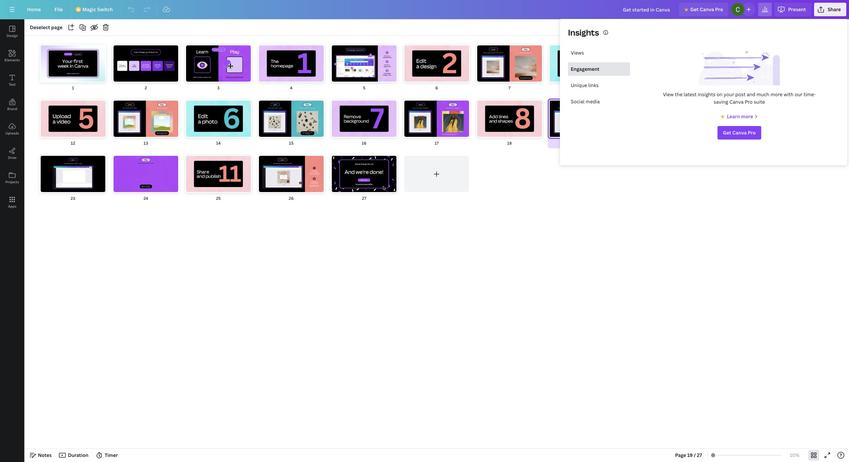 Task type: vqa. For each thing, say whether or not it's contained in the screenshot.
Page
yes



Task type: describe. For each thing, give the bounding box(es) containing it.
canva inside view the latest insights on your post and much more with our time- saving canva pro suite
[[730, 99, 744, 105]]

3
[[218, 85, 220, 91]]

page
[[676, 453, 687, 459]]

text button
[[0, 68, 24, 93]]

and inside view the latest insights on your post and much more with our time- saving canva pro suite
[[747, 91, 756, 98]]

magic switch button
[[71, 3, 118, 16]]

7
[[509, 85, 511, 91]]

social media
[[571, 98, 600, 105]]

learn
[[728, 113, 741, 120]]

deselect
[[30, 24, 50, 31]]

social media button
[[569, 95, 631, 109]]

16
[[362, 140, 367, 146]]

timer button
[[94, 451, 121, 461]]

insights
[[569, 27, 600, 38]]

post
[[736, 91, 746, 98]]

our
[[795, 91, 803, 98]]

14
[[216, 140, 221, 146]]

your
[[724, 91, 735, 98]]

/
[[695, 453, 696, 459]]

projects button
[[0, 166, 24, 190]]

shapes,
[[625, 120, 660, 133]]

deselect page button
[[27, 22, 65, 33]]

2 vertical spatial canva
[[733, 130, 747, 136]]

4
[[290, 85, 293, 91]]

more inside view the latest insights on your post and much more with our time- saving canva pro suite
[[771, 91, 783, 98]]

design
[[7, 33, 18, 38]]

10%
[[791, 453, 800, 459]]

share
[[828, 6, 842, 13]]

19
[[688, 453, 693, 459]]

how to add and edit lines and shapes
[[175, 120, 346, 133]]

file
[[55, 6, 63, 13]]

time-
[[804, 91, 817, 98]]

pro inside view the latest insights on your post and much more with our time- saving canva pro suite
[[745, 99, 753, 105]]

get inside main menu bar
[[691, 6, 699, 13]]

Design title text field
[[618, 3, 677, 16]]

2
[[145, 85, 147, 91]]

text
[[9, 82, 16, 87]]

learn more button
[[720, 113, 760, 121]]

views button
[[569, 46, 631, 60]]

deselect page
[[30, 24, 62, 31]]

24
[[144, 196, 148, 202]]

apps
[[8, 204, 16, 209]]

file button
[[49, 3, 68, 16]]

brand button
[[0, 93, 24, 117]]

uploads
[[5, 131, 19, 136]]

unique
[[571, 82, 588, 89]]

lines,
[[599, 120, 623, 133]]

page
[[51, 24, 62, 31]]

15
[[289, 140, 294, 146]]

and right add
[[230, 120, 248, 133]]

media
[[586, 98, 600, 105]]

unique links
[[571, 82, 599, 89]]

1 vertical spatial get canva pro
[[724, 130, 756, 136]]

views
[[571, 50, 585, 56]]

duration
[[68, 453, 88, 459]]

timer
[[105, 453, 118, 459]]

elements button
[[0, 44, 24, 68]]

12
[[71, 140, 75, 146]]

latest
[[684, 91, 697, 98]]

6
[[436, 85, 438, 91]]

lines
[[270, 120, 292, 133]]

duration button
[[57, 451, 91, 461]]

magic switch
[[83, 6, 113, 13]]



Task type: locate. For each thing, give the bounding box(es) containing it.
brand
[[7, 107, 17, 111]]

5
[[363, 85, 366, 91]]

pro
[[716, 6, 724, 13], [745, 99, 753, 105], [749, 130, 756, 136]]

home
[[27, 6, 41, 13]]

suite
[[754, 99, 766, 105]]

color
[[682, 120, 706, 133]]

1 vertical spatial more
[[742, 113, 754, 120]]

canva
[[700, 6, 715, 13], [730, 99, 744, 105], [733, 130, 747, 136]]

side panel tab list
[[0, 19, 24, 215]]

pro inside main menu bar
[[716, 6, 724, 13]]

27 inside button
[[698, 453, 703, 459]]

10% button
[[784, 451, 806, 461]]

25
[[216, 196, 221, 202]]

shapes
[[314, 120, 346, 133]]

get canva pro inside main menu bar
[[691, 6, 724, 13]]

17
[[435, 140, 439, 146]]

0 vertical spatial canva
[[700, 6, 715, 13]]

get canva pro
[[691, 6, 724, 13], [724, 130, 756, 136]]

notes button
[[27, 451, 54, 461]]

elements
[[5, 58, 20, 62]]

1 vertical spatial with
[[576, 120, 596, 133]]

apps button
[[0, 190, 24, 215]]

1 vertical spatial get canva pro button
[[718, 126, 762, 140]]

on
[[717, 91, 723, 98]]

notes
[[38, 453, 52, 459]]

0 vertical spatial get canva pro button
[[679, 3, 729, 16]]

0 horizontal spatial get
[[691, 6, 699, 13]]

to
[[198, 120, 208, 133]]

0 vertical spatial get canva pro
[[691, 6, 724, 13]]

0 horizontal spatial more
[[742, 113, 754, 120]]

23
[[71, 196, 75, 202]]

and left color
[[662, 120, 680, 133]]

much
[[757, 91, 770, 98]]

main menu bar
[[0, 0, 850, 19]]

and right the "post"
[[747, 91, 756, 98]]

more right much
[[771, 91, 783, 98]]

get canva pro button
[[679, 3, 729, 16], [718, 126, 762, 140]]

1 horizontal spatial more
[[771, 91, 783, 98]]

get
[[691, 6, 699, 13], [724, 130, 732, 136]]

experiment
[[521, 120, 574, 133]]

how
[[175, 120, 196, 133]]

view the latest insights on your post and much more with our time- saving canva pro suite
[[664, 91, 817, 105]]

with left lines,
[[576, 120, 596, 133]]

and
[[747, 91, 756, 98], [230, 120, 248, 133], [294, 120, 312, 133], [662, 120, 680, 133]]

switch
[[97, 6, 113, 13]]

1 vertical spatial canva
[[730, 99, 744, 105]]

insights
[[698, 91, 716, 98]]

1 vertical spatial pro
[[745, 99, 753, 105]]

1 vertical spatial get
[[724, 130, 732, 136]]

0 vertical spatial with
[[784, 91, 794, 98]]

more inside 'learn more' button
[[742, 113, 754, 120]]

home link
[[22, 3, 46, 16]]

0 vertical spatial more
[[771, 91, 783, 98]]

1 horizontal spatial get
[[724, 130, 732, 136]]

1 horizontal spatial 27
[[698, 453, 703, 459]]

unique links button
[[569, 79, 631, 92]]

projects
[[5, 180, 19, 185]]

1
[[72, 85, 74, 91]]

share button
[[815, 3, 847, 16]]

1 vertical spatial 27
[[698, 453, 703, 459]]

canva inside main menu bar
[[700, 6, 715, 13]]

2 vertical spatial pro
[[749, 130, 756, 136]]

engagement
[[571, 66, 600, 72]]

the
[[676, 91, 683, 98]]

saving
[[714, 99, 729, 105]]

8
[[582, 85, 584, 91]]

design button
[[0, 19, 24, 44]]

with left our
[[784, 91, 794, 98]]

0 vertical spatial 27
[[362, 196, 366, 202]]

0 vertical spatial get
[[691, 6, 699, 13]]

0 horizontal spatial with
[[576, 120, 596, 133]]

learn more
[[728, 113, 754, 120]]

13
[[144, 140, 148, 146]]

draw
[[8, 155, 16, 160]]

18
[[508, 140, 512, 146]]

more right learn
[[742, 113, 754, 120]]

page 19 / 27 button
[[673, 451, 705, 461]]

21
[[726, 140, 731, 146]]

present button
[[775, 3, 812, 16]]

view
[[664, 91, 674, 98]]

social
[[571, 98, 585, 105]]

magic
[[83, 6, 96, 13]]

present
[[789, 6, 807, 13]]

edit
[[250, 120, 268, 133]]

1 horizontal spatial with
[[784, 91, 794, 98]]

more
[[771, 91, 783, 98], [742, 113, 754, 120]]

0 vertical spatial pro
[[716, 6, 724, 13]]

add
[[210, 120, 228, 133]]

engagement button
[[569, 62, 631, 76]]

with inside view the latest insights on your post and much more with our time- saving canva pro suite
[[784, 91, 794, 98]]

page 19 / 27
[[676, 453, 703, 459]]

and right lines
[[294, 120, 312, 133]]

26
[[289, 196, 294, 202]]

27
[[362, 196, 366, 202], [698, 453, 703, 459]]

10
[[726, 85, 731, 91]]

0 horizontal spatial 27
[[362, 196, 366, 202]]



